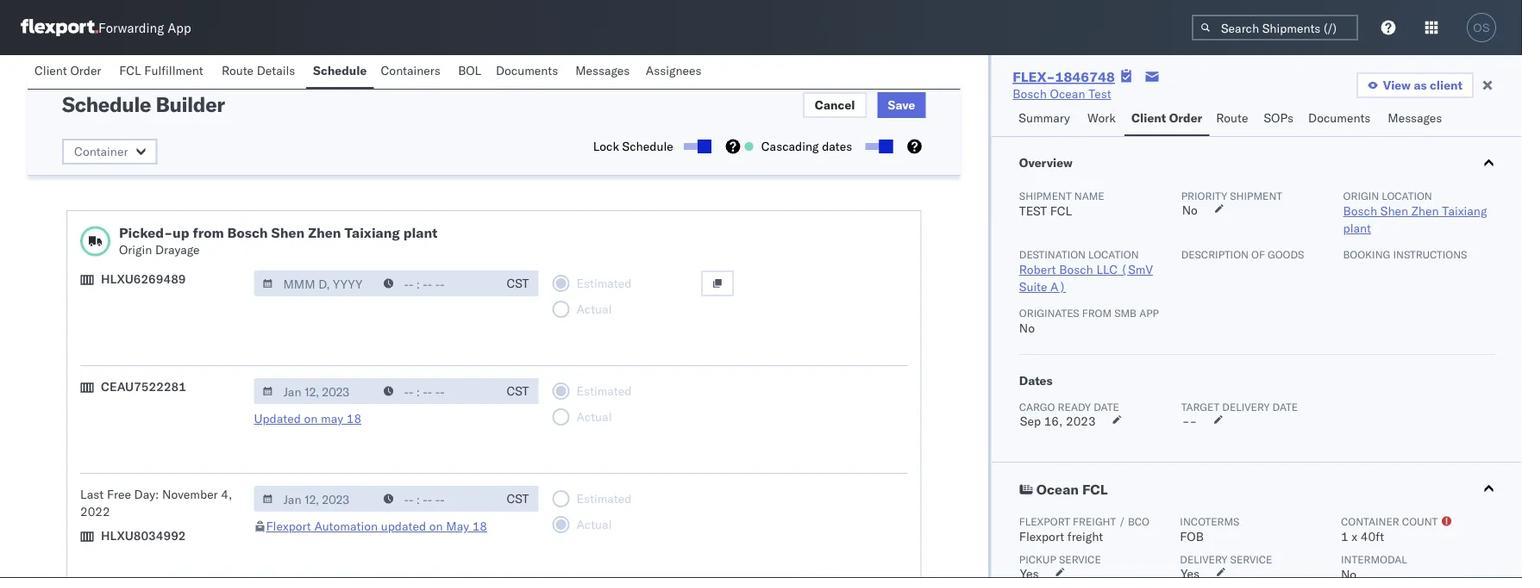 Task type: locate. For each thing, give the bounding box(es) containing it.
shen
[[1381, 204, 1409, 219], [271, 224, 305, 242]]

taixiang
[[1442, 204, 1487, 219], [345, 224, 400, 242]]

taixiang inside origin location bosch shen zhen taixiang plant
[[1442, 204, 1487, 219]]

1 vertical spatial from
[[1082, 307, 1112, 320]]

test
[[1089, 86, 1112, 101]]

cst
[[507, 276, 529, 291], [507, 384, 529, 399], [507, 492, 529, 507]]

ocean inside ocean fcl button
[[1037, 481, 1079, 499]]

freight left /
[[1073, 516, 1116, 528]]

1 horizontal spatial documents button
[[1302, 103, 1382, 136]]

freight
[[1073, 516, 1116, 528], [1068, 530, 1103, 545]]

date for sep 16, 2023
[[1094, 401, 1119, 414]]

flexport for flexport automation updated on may 18
[[266, 519, 311, 535]]

taixiang up 'instructions'
[[1442, 204, 1487, 219]]

1 horizontal spatial documents
[[1309, 110, 1371, 126]]

schedule up container button
[[62, 91, 151, 117]]

origin up booking
[[1344, 189, 1379, 202]]

location for llc
[[1089, 248, 1139, 261]]

0 vertical spatial route
[[222, 63, 254, 78]]

0 vertical spatial client order button
[[28, 55, 112, 89]]

updated on may 18
[[254, 412, 362, 427]]

messages button left assignees
[[569, 55, 639, 89]]

location up llc
[[1089, 248, 1139, 261]]

service for delivery service
[[1230, 554, 1273, 566]]

description of goods
[[1181, 248, 1305, 261]]

picked-
[[119, 224, 173, 242]]

container inside container button
[[74, 144, 128, 159]]

fulfillment
[[144, 63, 203, 78]]

zhen inside origin location bosch shen zhen taixiang plant
[[1412, 204, 1439, 219]]

MMM D, YYYY text field
[[254, 379, 377, 405], [254, 487, 377, 513]]

app
[[168, 19, 191, 36], [1140, 307, 1159, 320]]

--
[[1182, 414, 1197, 429]]

1 x 40ft
[[1341, 530, 1385, 545]]

save button
[[878, 92, 926, 118]]

x
[[1352, 530, 1358, 545]]

shen inside origin location bosch shen zhen taixiang plant
[[1381, 204, 1409, 219]]

bosch inside the 'picked-up from bosch shen zhen taixiang plant origin drayage'
[[227, 224, 268, 242]]

flex-1846748 link
[[1013, 68, 1116, 85]]

1 horizontal spatial service
[[1230, 554, 1273, 566]]

1 -- : -- -- text field from the top
[[375, 379, 497, 405]]

plant inside the 'picked-up from bosch shen zhen taixiang plant origin drayage'
[[404, 224, 438, 242]]

1 horizontal spatial fcl
[[1050, 204, 1072, 219]]

1 horizontal spatial location
[[1382, 189, 1433, 202]]

schedule right the details
[[313, 63, 367, 78]]

schedule inside button
[[313, 63, 367, 78]]

last free day: november 4, 2022
[[80, 488, 232, 520]]

0 vertical spatial from
[[193, 224, 224, 242]]

1 horizontal spatial date
[[1273, 401, 1298, 414]]

None checkbox
[[684, 143, 708, 150], [866, 143, 890, 150], [684, 143, 708, 150], [866, 143, 890, 150]]

-
[[1182, 414, 1190, 429], [1190, 414, 1197, 429]]

fcl up schedule builder
[[119, 63, 141, 78]]

smb
[[1114, 307, 1137, 320]]

1 service from the left
[[1059, 554, 1101, 566]]

client for leftmost client order button
[[35, 63, 67, 78]]

documents right bol button
[[496, 63, 558, 78]]

1 vertical spatial mmm d, yyyy text field
[[254, 487, 377, 513]]

-- : -- -- text field
[[375, 271, 497, 297]]

2 cst from the top
[[507, 384, 529, 399]]

dates
[[1019, 374, 1053, 389]]

0 horizontal spatial taixiang
[[345, 224, 400, 242]]

from inside the 'picked-up from bosch shen zhen taixiang plant origin drayage'
[[193, 224, 224, 242]]

mmm d, yyyy text field up 'updated on may 18'
[[254, 379, 377, 405]]

messages button
[[569, 55, 639, 89], [1382, 103, 1452, 136]]

cascading
[[762, 139, 819, 154]]

0 horizontal spatial client
[[35, 63, 67, 78]]

1 horizontal spatial messages
[[1389, 110, 1443, 126]]

delivery
[[1180, 554, 1228, 566]]

1 vertical spatial taixiang
[[345, 224, 400, 242]]

bco
[[1128, 516, 1150, 528]]

-- : -- -- text field for 2nd mmm d, yyyy text box from the bottom
[[375, 379, 497, 405]]

1 vertical spatial documents
[[1309, 110, 1371, 126]]

date for --
[[1273, 401, 1298, 414]]

documents for 'documents' button to the bottom
[[1309, 110, 1371, 126]]

1 vertical spatial client order button
[[1125, 103, 1210, 136]]

1 horizontal spatial schedule
[[313, 63, 367, 78]]

0 vertical spatial shen
[[1381, 204, 1409, 219]]

documents right sops button
[[1309, 110, 1371, 126]]

1 vertical spatial cst
[[507, 384, 529, 399]]

as
[[1415, 78, 1428, 93]]

shipment
[[1230, 189, 1283, 202]]

0 horizontal spatial app
[[168, 19, 191, 36]]

1 horizontal spatial zhen
[[1412, 204, 1439, 219]]

0 vertical spatial messages button
[[569, 55, 639, 89]]

0 horizontal spatial client order button
[[28, 55, 112, 89]]

0 vertical spatial location
[[1382, 189, 1433, 202]]

client
[[35, 63, 67, 78], [1132, 110, 1167, 126]]

1
[[1341, 530, 1349, 545]]

18
[[347, 412, 362, 427], [473, 519, 488, 535]]

fcl up flexport freight / bco flexport freight
[[1082, 481, 1108, 499]]

date
[[1094, 401, 1119, 414], [1273, 401, 1298, 414]]

from left smb
[[1082, 307, 1112, 320]]

save
[[888, 98, 916, 113]]

originates from smb app no
[[1019, 307, 1159, 336]]

location inside destination location robert bosch llc (smv suite a)
[[1089, 248, 1139, 261]]

1 horizontal spatial route
[[1217, 110, 1249, 126]]

0 vertical spatial mmm d, yyyy text field
[[254, 379, 377, 405]]

plant up booking
[[1344, 221, 1372, 236]]

view as client
[[1384, 78, 1463, 93]]

0 horizontal spatial schedule
[[62, 91, 151, 117]]

bosch right up
[[227, 224, 268, 242]]

shen up booking instructions
[[1381, 204, 1409, 219]]

plant up -- : -- -- text box
[[404, 224, 438, 242]]

messages button down the view as client button in the top of the page
[[1382, 103, 1452, 136]]

ocean fcl
[[1037, 481, 1108, 499]]

1 vertical spatial fcl
[[1050, 204, 1072, 219]]

cancel
[[815, 98, 856, 113]]

schedule
[[313, 63, 367, 78], [62, 91, 151, 117], [623, 139, 674, 154]]

service right the delivery
[[1230, 554, 1273, 566]]

0 horizontal spatial plant
[[404, 224, 438, 242]]

cargo
[[1019, 401, 1055, 414]]

1 horizontal spatial client
[[1132, 110, 1167, 126]]

service
[[1059, 554, 1101, 566], [1230, 554, 1273, 566]]

client order down flexport. image on the left top of the page
[[35, 63, 101, 78]]

1 vertical spatial messages button
[[1382, 103, 1452, 136]]

2 horizontal spatial fcl
[[1082, 481, 1108, 499]]

2 vertical spatial fcl
[[1082, 481, 1108, 499]]

updated on may 18 button
[[254, 412, 362, 427]]

flexport automation updated on may 18 button
[[266, 519, 488, 535]]

freight up pickup service
[[1068, 530, 1103, 545]]

cst for 2nd mmm d, yyyy text box from the top
[[507, 492, 529, 507]]

forwarding app
[[98, 19, 191, 36]]

no down priority
[[1182, 203, 1198, 218]]

no inside originates from smb app no
[[1019, 321, 1035, 336]]

client order button right work
[[1125, 103, 1210, 136]]

container down schedule builder
[[74, 144, 128, 159]]

sops button
[[1258, 103, 1302, 136]]

0 horizontal spatial origin
[[119, 242, 152, 258]]

2 vertical spatial cst
[[507, 492, 529, 507]]

1 vertical spatial route
[[1217, 110, 1249, 126]]

route for route
[[1217, 110, 1249, 126]]

1 horizontal spatial on
[[429, 519, 443, 535]]

0 horizontal spatial zhen
[[308, 224, 341, 242]]

0 horizontal spatial date
[[1094, 401, 1119, 414]]

1 date from the left
[[1094, 401, 1119, 414]]

1 horizontal spatial taixiang
[[1442, 204, 1487, 219]]

cst for 2nd mmm d, yyyy text box from the bottom
[[507, 384, 529, 399]]

order down the forwarding app link
[[70, 63, 101, 78]]

messages left assignees
[[576, 63, 630, 78]]

builder
[[156, 91, 225, 117]]

0 vertical spatial client
[[35, 63, 67, 78]]

documents button
[[489, 55, 569, 89], [1302, 103, 1382, 136]]

0 vertical spatial ocean
[[1051, 86, 1086, 101]]

0 vertical spatial container
[[74, 144, 128, 159]]

location up bosch shen zhen taixiang plant link
[[1382, 189, 1433, 202]]

1 vertical spatial origin
[[119, 242, 152, 258]]

0 vertical spatial client order
[[35, 63, 101, 78]]

1 vertical spatial freight
[[1068, 530, 1103, 545]]

1 horizontal spatial origin
[[1344, 189, 1379, 202]]

2022
[[80, 505, 110, 520]]

taixiang up mmm d, yyyy text field
[[345, 224, 400, 242]]

client order button down flexport. image on the left top of the page
[[28, 55, 112, 89]]

date right delivery
[[1273, 401, 1298, 414]]

client order right work button
[[1132, 110, 1203, 126]]

0 horizontal spatial on
[[304, 412, 318, 427]]

no down originates
[[1019, 321, 1035, 336]]

0 horizontal spatial messages
[[576, 63, 630, 78]]

0 horizontal spatial documents
[[496, 63, 558, 78]]

a)
[[1051, 280, 1066, 295]]

app up fulfillment
[[168, 19, 191, 36]]

service down flexport freight / bco flexport freight
[[1059, 554, 1101, 566]]

bosch down flex-
[[1013, 86, 1047, 101]]

forwarding
[[98, 19, 164, 36]]

0 horizontal spatial client order
[[35, 63, 101, 78]]

client down flexport. image on the left top of the page
[[35, 63, 67, 78]]

Search Shipments (/) text field
[[1192, 15, 1359, 41]]

bosch inside origin location bosch shen zhen taixiang plant
[[1344, 204, 1378, 219]]

ocean down the flex-1846748
[[1051, 86, 1086, 101]]

location inside origin location bosch shen zhen taixiang plant
[[1382, 189, 1433, 202]]

lock
[[593, 139, 619, 154]]

origin location bosch shen zhen taixiang plant
[[1344, 189, 1487, 236]]

bosch up the a)
[[1059, 262, 1093, 277]]

3 cst from the top
[[507, 492, 529, 507]]

from right up
[[193, 224, 224, 242]]

messages
[[576, 63, 630, 78], [1389, 110, 1443, 126]]

documents for the left 'documents' button
[[496, 63, 558, 78]]

mmm d, yyyy text field up automation
[[254, 487, 377, 513]]

0 vertical spatial zhen
[[1412, 204, 1439, 219]]

description
[[1181, 248, 1249, 261]]

documents button right bol
[[489, 55, 569, 89]]

origin inside origin location bosch shen zhen taixiang plant
[[1344, 189, 1379, 202]]

2 service from the left
[[1230, 554, 1273, 566]]

containers
[[381, 63, 441, 78]]

1 vertical spatial container
[[1341, 516, 1400, 528]]

1 vertical spatial location
[[1089, 248, 1139, 261]]

0 horizontal spatial route
[[222, 63, 254, 78]]

schedule builder
[[62, 91, 225, 117]]

1 vertical spatial documents button
[[1302, 103, 1382, 136]]

1 vertical spatial schedule
[[62, 91, 151, 117]]

ocean up flexport freight / bco flexport freight
[[1037, 481, 1079, 499]]

1 vertical spatial shen
[[271, 224, 305, 242]]

1 vertical spatial client order
[[1132, 110, 1203, 126]]

0 vertical spatial origin
[[1344, 189, 1379, 202]]

assignees
[[646, 63, 702, 78]]

schedule right lock
[[623, 139, 674, 154]]

0 vertical spatial documents
[[496, 63, 558, 78]]

1 horizontal spatial app
[[1140, 307, 1159, 320]]

delivery
[[1223, 401, 1270, 414]]

0 vertical spatial -- : -- -- text field
[[375, 379, 497, 405]]

0 vertical spatial order
[[70, 63, 101, 78]]

ocean
[[1051, 86, 1086, 101], [1037, 481, 1079, 499]]

1 vertical spatial zhen
[[308, 224, 341, 242]]

1 vertical spatial app
[[1140, 307, 1159, 320]]

order left route button
[[1170, 110, 1203, 126]]

zhen up mmm d, yyyy text field
[[308, 224, 341, 242]]

origin down picked-
[[119, 242, 152, 258]]

0 horizontal spatial container
[[74, 144, 128, 159]]

0 vertical spatial no
[[1182, 203, 1198, 218]]

0 horizontal spatial no
[[1019, 321, 1035, 336]]

1 vertical spatial -- : -- -- text field
[[375, 487, 497, 513]]

route left the details
[[222, 63, 254, 78]]

count
[[1402, 516, 1438, 528]]

fcl down shipment
[[1050, 204, 1072, 219]]

name
[[1074, 189, 1105, 202]]

1 vertical spatial order
[[1170, 110, 1203, 126]]

0 vertical spatial fcl
[[119, 63, 141, 78]]

fcl inside shipment name test fcl
[[1050, 204, 1072, 219]]

messages down the view as client button in the top of the page
[[1389, 110, 1443, 126]]

of
[[1252, 248, 1265, 261]]

date up 2023
[[1094, 401, 1119, 414]]

0 horizontal spatial from
[[193, 224, 224, 242]]

shen inside the 'picked-up from bosch shen zhen taixiang plant origin drayage'
[[271, 224, 305, 242]]

container up 40ft
[[1341, 516, 1400, 528]]

client right work button
[[1132, 110, 1167, 126]]

app right smb
[[1140, 307, 1159, 320]]

container count
[[1341, 516, 1438, 528]]

0 vertical spatial on
[[304, 412, 318, 427]]

llc
[[1097, 262, 1118, 277]]

2 -- : -- -- text field from the top
[[375, 487, 497, 513]]

1 vertical spatial ocean
[[1037, 481, 1079, 499]]

0 vertical spatial 18
[[347, 412, 362, 427]]

zhen up 'instructions'
[[1412, 204, 1439, 219]]

route left sops
[[1217, 110, 1249, 126]]

1 mmm d, yyyy text field from the top
[[254, 379, 377, 405]]

booking
[[1344, 248, 1391, 261]]

shen up mmm d, yyyy text field
[[271, 224, 305, 242]]

app inside the forwarding app link
[[168, 19, 191, 36]]

1 horizontal spatial container
[[1341, 516, 1400, 528]]

1 horizontal spatial plant
[[1344, 221, 1372, 236]]

1 horizontal spatial messages button
[[1382, 103, 1452, 136]]

0 horizontal spatial location
[[1089, 248, 1139, 261]]

-- : -- -- text field
[[375, 379, 497, 405], [375, 487, 497, 513]]

1 cst from the top
[[507, 276, 529, 291]]

0 vertical spatial app
[[168, 19, 191, 36]]

location
[[1382, 189, 1433, 202], [1089, 248, 1139, 261]]

0 horizontal spatial 18
[[347, 412, 362, 427]]

ocean inside bosch ocean test link
[[1051, 86, 1086, 101]]

intermodal
[[1341, 554, 1408, 566]]

bosch up booking
[[1344, 204, 1378, 219]]

0 horizontal spatial shen
[[271, 224, 305, 242]]

documents button right sops
[[1302, 103, 1382, 136]]

instructions
[[1393, 248, 1468, 261]]

1 horizontal spatial 18
[[473, 519, 488, 535]]

2 horizontal spatial schedule
[[623, 139, 674, 154]]

1 horizontal spatial client order
[[1132, 110, 1203, 126]]

0 vertical spatial documents button
[[489, 55, 569, 89]]

lock schedule
[[593, 139, 674, 154]]

2 date from the left
[[1273, 401, 1298, 414]]

ceau7522281
[[101, 380, 186, 395]]



Task type: vqa. For each thing, say whether or not it's contained in the screenshot.
service
yes



Task type: describe. For each thing, give the bounding box(es) containing it.
destination
[[1019, 248, 1086, 261]]

2 vertical spatial schedule
[[623, 139, 674, 154]]

cargo ready date
[[1019, 401, 1119, 414]]

shipment name test fcl
[[1019, 189, 1105, 219]]

may
[[321, 412, 344, 427]]

flexport freight / bco flexport freight
[[1019, 516, 1150, 545]]

updated
[[381, 519, 426, 535]]

goods
[[1268, 248, 1305, 261]]

view as client button
[[1357, 72, 1475, 98]]

4,
[[221, 488, 232, 503]]

app inside originates from smb app no
[[1140, 307, 1159, 320]]

view
[[1384, 78, 1412, 93]]

schedule for schedule
[[313, 63, 367, 78]]

updated
[[254, 412, 301, 427]]

0 horizontal spatial order
[[70, 63, 101, 78]]

0 vertical spatial freight
[[1073, 516, 1116, 528]]

destination location robert bosch llc (smv suite a)
[[1019, 248, 1153, 295]]

pickup
[[1019, 554, 1056, 566]]

-- : -- -- text field for 2nd mmm d, yyyy text box from the top
[[375, 487, 497, 513]]

1 vertical spatial on
[[429, 519, 443, 535]]

service for pickup service
[[1059, 554, 1101, 566]]

work
[[1088, 110, 1116, 126]]

fob
[[1180, 530, 1204, 545]]

flex-1846748
[[1013, 68, 1116, 85]]

bosch ocean test link
[[1013, 85, 1112, 103]]

drayage
[[155, 242, 200, 258]]

forwarding app link
[[21, 19, 191, 36]]

ocean fcl button
[[992, 463, 1523, 515]]

last
[[80, 488, 104, 503]]

client order for the right client order button
[[1132, 110, 1203, 126]]

0 horizontal spatial fcl
[[119, 63, 141, 78]]

2 - from the left
[[1190, 414, 1197, 429]]

1 vertical spatial 18
[[473, 519, 488, 535]]

overview button
[[992, 137, 1523, 189]]

november
[[162, 488, 218, 503]]

container for container
[[74, 144, 128, 159]]

priority shipment
[[1181, 189, 1283, 202]]

hlxu8034992
[[101, 529, 186, 544]]

containers button
[[374, 55, 451, 89]]

cascading dates
[[762, 139, 853, 154]]

automation
[[314, 519, 378, 535]]

schedule for schedule builder
[[62, 91, 151, 117]]

schedule button
[[306, 55, 374, 89]]

1 horizontal spatial client order button
[[1125, 103, 1210, 136]]

assignees button
[[639, 55, 712, 89]]

booking instructions
[[1344, 248, 1468, 261]]

target delivery date
[[1181, 401, 1298, 414]]

origin inside the 'picked-up from bosch shen zhen taixiang plant origin drayage'
[[119, 242, 152, 258]]

zhen inside the 'picked-up from bosch shen zhen taixiang plant origin drayage'
[[308, 224, 341, 242]]

os
[[1474, 21, 1491, 34]]

1 horizontal spatial order
[[1170, 110, 1203, 126]]

1 horizontal spatial no
[[1182, 203, 1198, 218]]

os button
[[1463, 8, 1502, 47]]

taixiang inside the 'picked-up from bosch shen zhen taixiang plant origin drayage'
[[345, 224, 400, 242]]

priority
[[1181, 189, 1227, 202]]

2 mmm d, yyyy text field from the top
[[254, 487, 377, 513]]

bosch ocean test
[[1013, 86, 1112, 101]]

location for zhen
[[1382, 189, 1433, 202]]

1846748
[[1056, 68, 1116, 85]]

40ft
[[1361, 530, 1385, 545]]

flexport for flexport freight / bco flexport freight
[[1019, 516, 1070, 528]]

test
[[1019, 204, 1047, 219]]

may
[[446, 519, 469, 535]]

route details button
[[215, 55, 306, 89]]

0 vertical spatial messages
[[576, 63, 630, 78]]

flex-
[[1013, 68, 1056, 85]]

client for the right client order button
[[1132, 110, 1167, 126]]

bol
[[458, 63, 482, 78]]

dates
[[822, 139, 853, 154]]

robert
[[1019, 262, 1056, 277]]

summary button
[[1012, 103, 1081, 136]]

2023
[[1066, 414, 1096, 429]]

(smv
[[1121, 262, 1153, 277]]

target
[[1181, 401, 1220, 414]]

1 - from the left
[[1182, 414, 1190, 429]]

/
[[1119, 516, 1125, 528]]

bol button
[[451, 55, 489, 89]]

overview
[[1019, 155, 1073, 170]]

bosch shen zhen taixiang plant link
[[1344, 204, 1487, 236]]

MMM D, YYYY text field
[[254, 271, 377, 297]]

0 horizontal spatial documents button
[[489, 55, 569, 89]]

shipment
[[1019, 189, 1072, 202]]

incoterms fob
[[1180, 516, 1240, 545]]

flexport. image
[[21, 19, 98, 36]]

route for route details
[[222, 63, 254, 78]]

originates
[[1019, 307, 1080, 320]]

16,
[[1044, 414, 1063, 429]]

delivery service
[[1180, 554, 1273, 566]]

up
[[173, 224, 189, 242]]

plant inside origin location bosch shen zhen taixiang plant
[[1344, 221, 1372, 236]]

flexport automation updated on may 18
[[266, 519, 488, 535]]

pickup service
[[1019, 554, 1101, 566]]

day:
[[134, 488, 159, 503]]

picked-up from bosch shen zhen taixiang plant origin drayage
[[119, 224, 438, 258]]

1 vertical spatial messages
[[1389, 110, 1443, 126]]

free
[[107, 488, 131, 503]]

cst for mmm d, yyyy text field
[[507, 276, 529, 291]]

0 horizontal spatial messages button
[[569, 55, 639, 89]]

suite
[[1019, 280, 1047, 295]]

container button
[[62, 139, 157, 165]]

from inside originates from smb app no
[[1082, 307, 1112, 320]]

route details
[[222, 63, 295, 78]]

bosch inside destination location robert bosch llc (smv suite a)
[[1059, 262, 1093, 277]]

cancel button
[[803, 92, 868, 118]]

fcl fulfillment button
[[112, 55, 215, 89]]

container for container count
[[1341, 516, 1400, 528]]

ready
[[1058, 401, 1091, 414]]

client order for leftmost client order button
[[35, 63, 101, 78]]



